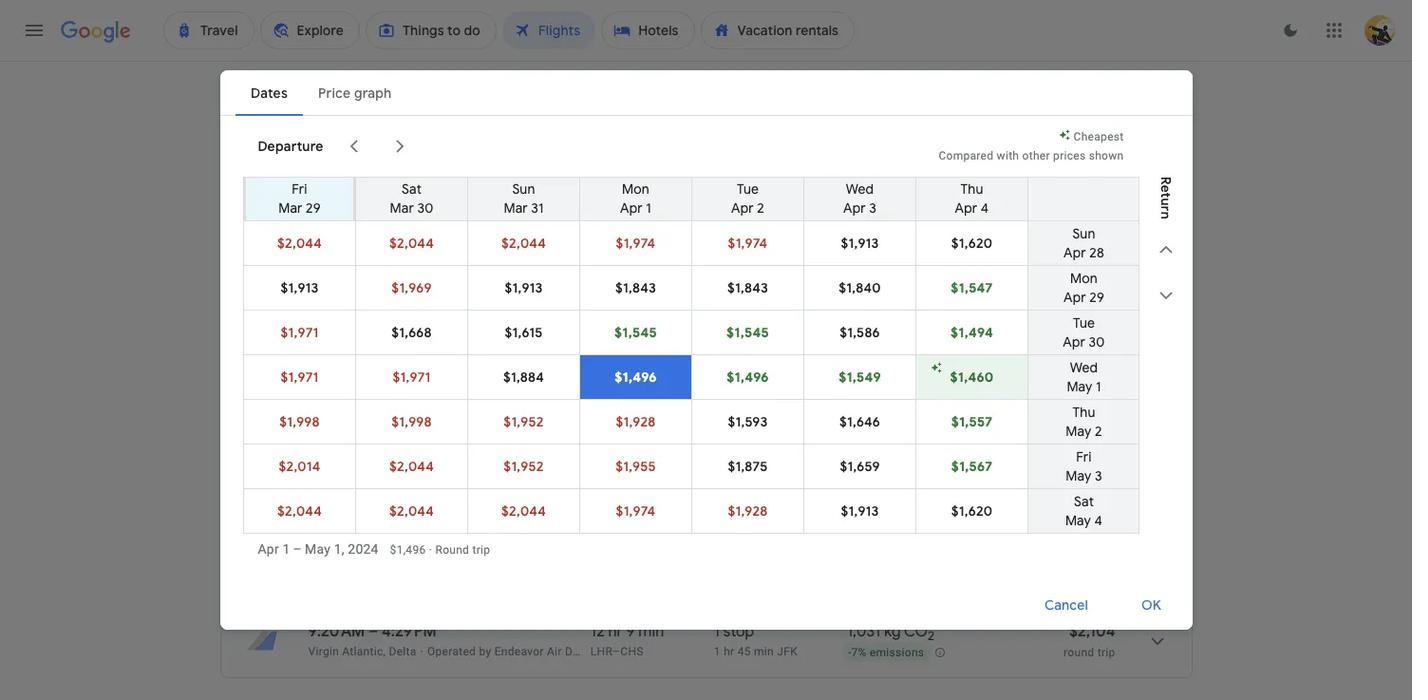 Task type: describe. For each thing, give the bounding box(es) containing it.
Departure text field
[[885, 130, 972, 181]]

Departure time: 9:20 AM. text field
[[308, 622, 365, 641]]

sun for apr
[[1072, 225, 1095, 242]]

departing
[[264, 331, 351, 354]]

$1,496 left for
[[614, 369, 657, 386]]

$1,494 button
[[916, 311, 1027, 354]]

12:15 pm for 12:15 pm – 7:07 pm
[[308, 551, 367, 570]]

sun for mar
[[512, 180, 535, 198]]

assistance
[[1011, 360, 1068, 373]]

$1,998 for 1st the '$1,998' button from right
[[391, 413, 432, 430]]

mon apr 1
[[620, 180, 651, 217]]

$1,557 button
[[916, 400, 1027, 444]]

round for $1,901
[[1064, 503, 1095, 517]]

$1,974 button down times popup button
[[692, 221, 803, 265]]

12:15 pm – 6:49 pm
[[308, 480, 439, 499]]

1 stop flight. element for 11 hr 34 min
[[714, 480, 755, 502]]

$1,913 button down $1,659 button
[[804, 489, 915, 533]]

round for $1,496
[[1064, 432, 1095, 446]]

– left $1,496 text box
[[370, 551, 380, 570]]

n
[[1158, 212, 1175, 220]]

$1,955 button
[[580, 445, 691, 488]]

+
[[623, 360, 630, 373]]

$1,668 button
[[356, 311, 467, 354]]

Departure time: 12:15 PM. text field
[[308, 480, 367, 499]]

prices include required taxes + fees for 2 adults. optional charges and bag fees may apply. passenger assistance
[[466, 360, 1068, 373]]

$1,971 button down departing
[[244, 355, 355, 399]]

min inside 11 hr 34 min – chs
[[645, 480, 671, 499]]

prices inside find the best price region
[[290, 270, 330, 287]]

2 inside sun apr 28 mon apr 29 tue apr 30 wed may 1 thu may 2 fri may 3 sat may 4
[[1095, 423, 1102, 440]]

$1,913 down wed apr 3
[[841, 235, 879, 252]]

$1,952 for 1st $1,952 button from the bottom
[[503, 458, 544, 475]]

+8%
[[847, 431, 869, 445]]

emissions inside 1,319 kg co 2 +20% emissions
[[879, 503, 934, 516]]

$2,044 button up $1,496 text box
[[356, 489, 467, 533]]

$1,974 down price popup button
[[616, 235, 655, 252]]

$1,659
[[840, 458, 880, 475]]

kg for 1,031
[[884, 622, 901, 641]]

taxes
[[591, 360, 620, 373]]

2 and from the left
[[820, 360, 839, 373]]

$1,974 button down price popup button
[[580, 221, 691, 265]]

may up $1,901
[[1066, 423, 1092, 440]]

Arrival time: 4:29 PM. text field
[[382, 622, 437, 641]]

layover (1 of 1) is a 1 hr 45 min layover at john f. kennedy international airport in new york. element
[[714, 644, 838, 659]]

best departing flights main content
[[220, 267, 1193, 700]]

times button
[[686, 190, 767, 220]]

$1,840
[[839, 279, 881, 296]]

1 horizontal spatial $1,928 button
[[692, 489, 803, 533]]

2 $1,496 button from the left
[[692, 355, 803, 399]]

passenger
[[951, 360, 1008, 373]]

30 inside sat mar 30
[[417, 199, 433, 217]]

apr inside mon apr 1
[[620, 199, 643, 217]]

$2,044 for the "$2,044" button below arrival time: 7:33 pm. text field
[[389, 458, 434, 475]]

$1,615
[[504, 324, 542, 341]]

operated
[[428, 645, 476, 658]]

2 inside tue apr 2
[[757, 199, 764, 217]]

hr inside 11 hr 34 min – chs
[[606, 480, 621, 499]]

1496 US dollars text field
[[1070, 408, 1116, 427]]

2 right for
[[677, 360, 684, 373]]

sat inside sat mar 30
[[401, 180, 421, 198]]

ok button
[[1119, 582, 1185, 627]]

fri inside fri mar 29
[[291, 180, 307, 198]]

$1,545 for second the $1,545 "button" from right
[[614, 324, 657, 341]]

11 hr 34 min – chs
[[591, 480, 671, 516]]

kg for 1,193
[[883, 408, 899, 427]]

$1,496 right adults.
[[727, 369, 769, 386]]

$2,044 for the "$2,044" button over the track prices
[[277, 235, 322, 252]]

apr inside tue apr 2
[[731, 199, 754, 217]]

emissions
[[786, 197, 848, 214]]

Arrival time: 7:07 PM. text field
[[384, 551, 439, 570]]

1 vertical spatial $1,928
[[728, 503, 768, 520]]

45 for 12 hr 9 min
[[738, 645, 751, 658]]

– up austrian
[[370, 480, 380, 499]]

$1,494
[[951, 324, 993, 341]]

-
[[848, 646, 852, 659]]

filters
[[275, 197, 312, 214]]

2 vertical spatial emissions
[[870, 646, 925, 659]]

$1,971 button up 7:33 pm at the bottom of page
[[356, 355, 467, 399]]

3 inside sun apr 28 mon apr 29 tue apr 30 wed may 1 thu may 2 fri may 3 sat may 4
[[1095, 467, 1102, 484]]

stops button
[[335, 190, 414, 220]]

departure
[[258, 138, 323, 155]]

min inside 12 hr 9 min lhr – chs
[[639, 622, 664, 641]]

$2,044 for the "$2,044" button over $1,496 text box
[[389, 503, 434, 520]]

$2,044 button up $1,969
[[356, 221, 467, 265]]

$1,547
[[951, 279, 993, 296]]

air
[[547, 645, 562, 658]]

$1,913 button down wed apr 3
[[804, 221, 915, 265]]

convenience
[[367, 360, 434, 373]]

0 vertical spatial emissions
[[872, 431, 927, 445]]

– inside 11 hr 34 min – chs
[[613, 503, 621, 516]]

Return text field
[[1045, 130, 1133, 181]]

layover (1 of 1) is a 1 hr 45 min layover at dulles international airport in washington. element
[[714, 502, 838, 517]]

$1,875
[[728, 458, 768, 475]]

apr inside find the best price region
[[362, 270, 386, 287]]

2 $1,843 button from the left
[[692, 266, 803, 310]]

7%
[[852, 646, 867, 659]]

lhr
[[591, 645, 613, 658]]

round
[[436, 543, 469, 557]]

1 $1,496 button from the left
[[580, 355, 691, 399]]

layover (1 of 1) is a 1 hr 52 min layover at boston logan international airport in boston. element
[[714, 430, 838, 446]]

$1,974 down times popup button
[[728, 235, 767, 252]]

$1,998 for first the '$1,998' button from left
[[279, 413, 319, 430]]

thu inside thu apr 4
[[960, 180, 983, 198]]

4 inside thu apr 4
[[981, 199, 989, 217]]

price for price
[[614, 197, 646, 214]]

date grid
[[970, 275, 1028, 293]]

sort
[[1113, 357, 1140, 374]]

$1,913 down 1,319
[[841, 503, 879, 520]]

$1,843 for 2nd $1,843 button from the right
[[615, 279, 656, 296]]

all filters button
[[220, 190, 327, 220]]

$2,044 for the "$2,044" button under $2,014
[[277, 503, 322, 520]]

Departure time: 11:50 AM. text field
[[308, 408, 369, 427]]

sun apr 28 mon apr 29 tue apr 30 wed may 1 thu may 2 fri may 3 sat may 4
[[1063, 225, 1105, 529]]

12:15 pm for 12:15 pm – 6:49 pm
[[308, 480, 367, 499]]

co for 1,031 kg co 2
[[904, 622, 928, 641]]

price for price graph
[[1101, 275, 1134, 293]]

find the best price region
[[220, 267, 1193, 316]]

chs inside 11 hr 34 min – chs
[[621, 503, 644, 516]]

leaves london gatwick airport at 11:50 am on monday, april 1 and arrives at charleston international airport at 7:33 pm on monday, april 1. element
[[308, 408, 440, 427]]

airlines button
[[421, 190, 513, 220]]

$1,913 up '$1,615'
[[504, 279, 542, 296]]

compared with other prices shown
[[939, 149, 1124, 162]]

other
[[1023, 149, 1051, 162]]

3 inside wed apr 3
[[869, 199, 876, 217]]

$2,044 button down arrival time: 7:33 pm. text field
[[356, 445, 467, 488]]

ranked
[[220, 360, 259, 373]]

may down 1901 us dollars 'text box'
[[1065, 512, 1091, 529]]

hr inside 1 stop 1 hr 45 min jfk
[[724, 645, 735, 658]]

2 inside popup button
[[388, 97, 396, 112]]

grid
[[1003, 275, 1028, 293]]

dba
[[565, 645, 588, 658]]

2 $1,620 button from the top
[[916, 489, 1027, 533]]

united
[[308, 503, 343, 516]]

$1,646
[[839, 413, 880, 430]]

1 inside sun apr 28 mon apr 29 tue apr 30 wed may 1 thu may 2 fri may 3 sat may 4
[[1096, 378, 1101, 395]]

1 vertical spatial 1,
[[334, 541, 345, 557]]

chs for 9
[[621, 645, 644, 658]]

bos
[[777, 431, 800, 445]]

$1,593
[[728, 413, 768, 430]]

total duration 11 hr 34 min. element
[[591, 480, 714, 502]]

1 $1,998 button from the left
[[244, 400, 355, 444]]

1,319
[[847, 480, 879, 499]]

on
[[298, 360, 311, 373]]

$1,884
[[503, 369, 544, 386]]

airports
[[976, 197, 1027, 214]]

$1,496 inside $1,496 round trip
[[1070, 408, 1116, 427]]

43
[[627, 408, 644, 427]]

$1,567 button
[[916, 445, 1027, 488]]

e
[[1158, 185, 1175, 193]]

tue apr 2
[[731, 180, 764, 217]]

min inside 12 hr 43 min lgw – chs
[[647, 408, 673, 427]]

hr inside 12 hr 9 min lhr – chs
[[608, 622, 623, 641]]

34
[[624, 480, 641, 499]]

lgw
[[591, 431, 615, 445]]

$1,496 left ·
[[390, 543, 426, 557]]

Arrival time: 6:49 PM. text field
[[384, 480, 439, 499]]

may down $1,496 round trip
[[1066, 467, 1091, 484]]

hr inside "1 stop 1 hr 45 min"
[[724, 503, 735, 516]]

1,031
[[847, 622, 881, 641]]

$1,549 button
[[804, 355, 915, 399]]

include
[[502, 360, 541, 373]]

$2,044 for the "$2,044" button under 31 at the top of page
[[501, 235, 546, 252]]

$1,557
[[951, 413, 993, 430]]

$1,586
[[839, 324, 880, 341]]

Departure time: 12:15 PM. text field
[[308, 551, 367, 570]]

2 fees from the left
[[866, 360, 888, 373]]

for
[[659, 360, 674, 373]]

trip for 1,193
[[1098, 432, 1116, 446]]

price graph button
[[1052, 267, 1189, 301]]

1 inside mon apr 1
[[646, 199, 651, 217]]

tue inside sun apr 28 mon apr 29 tue apr 30 wed may 1 thu may 2 fri may 3 sat may 4
[[1073, 314, 1095, 332]]

$2,044 button left 11
[[468, 489, 579, 533]]

2 $1,952 button from the top
[[468, 445, 579, 488]]

$1,971 for $1,971 button above 7:33 pm at the bottom of page
[[392, 369, 430, 386]]

$1,913 button up departing
[[244, 266, 355, 310]]

hr inside 1 stop 1 hr 52 min bos
[[724, 431, 735, 445]]

9
[[627, 622, 635, 641]]

Arrival time: 7:33 PM. text field
[[386, 408, 440, 427]]

compared
[[939, 149, 994, 162]]

0 horizontal spatial 1 – may
[[283, 541, 331, 557]]

2 delta from the left
[[591, 645, 619, 658]]

– up atlantic,
[[369, 622, 378, 641]]

1 $1,620 from the top
[[951, 235, 992, 252]]

$1,974 down 34
[[616, 503, 655, 520]]

2 $1,620 from the top
[[951, 503, 992, 520]]

$1,974 button down $1,955
[[580, 489, 691, 533]]

12 hr 43 min lgw – chs
[[591, 408, 673, 445]]

1 vertical spatial apr 1 – may 1, 2024
[[258, 541, 379, 557]]

$1,952 for second $1,952 button from the bottom of the page
[[503, 413, 544, 430]]

1 fees from the left
[[633, 360, 656, 373]]

r
[[1158, 177, 1175, 185]]

31
[[531, 199, 543, 217]]

$1,913 up departing
[[280, 279, 318, 296]]

$1,586 button
[[804, 311, 915, 354]]

flights
[[355, 331, 410, 354]]

chs for 43
[[623, 431, 646, 445]]

1 stop flight. element for 12 hr 43 min
[[714, 408, 755, 430]]

price graph
[[1101, 275, 1174, 293]]

based
[[262, 360, 295, 373]]

2104 US dollars text field
[[1070, 622, 1116, 641]]

ok
[[1142, 596, 1162, 613]]

min inside 1 stop 1 hr 52 min bos
[[754, 431, 774, 445]]



Task type: locate. For each thing, give the bounding box(es) containing it.
mar right stops
[[390, 199, 414, 217]]

1901 US dollars text field
[[1072, 480, 1116, 499]]

sun inside sun mar 31
[[512, 180, 535, 198]]

sun mar 31
[[503, 180, 543, 217]]

scroll up image
[[1155, 239, 1177, 261]]

sat inside sun apr 28 mon apr 29 tue apr 30 wed may 1 thu may 2 fri may 3 sat may 4
[[1074, 493, 1094, 510]]

price right bags popup button
[[614, 197, 646, 214]]

wed left departure text box
[[846, 180, 874, 198]]

$1,545 for 1st the $1,545 "button" from right
[[726, 324, 769, 341]]

2 vertical spatial stop
[[724, 622, 755, 641]]

1 horizontal spatial mar
[[390, 199, 414, 217]]

none search field containing all filters
[[220, 87, 1193, 252]]

11:50 am
[[308, 408, 369, 427]]

wed inside wed apr 3
[[846, 180, 874, 198]]

2 12 from the top
[[591, 622, 605, 641]]

3 stop from the top
[[724, 622, 755, 641]]

passenger assistance button
[[951, 360, 1068, 373]]

1 and from the left
[[344, 360, 364, 373]]

$1,843 button up optional
[[692, 266, 803, 310]]

$1,952 button
[[468, 400, 579, 444], [468, 445, 579, 488]]

trip down 1496 us dollars text field on the right
[[1098, 432, 1116, 446]]

round down 1496 us dollars text field on the right
[[1064, 432, 1095, 446]]

stop inside "1 stop 1 hr 45 min"
[[724, 480, 755, 499]]

0 horizontal spatial fri
[[291, 180, 307, 198]]

45 inside "1 stop 1 hr 45 min"
[[738, 503, 751, 516]]

chs inside 12 hr 9 min lhr – chs
[[621, 645, 644, 658]]

may
[[1067, 378, 1093, 395], [1066, 423, 1092, 440], [1066, 467, 1091, 484], [1065, 512, 1091, 529]]

trip right "round"
[[473, 543, 490, 557]]

by
[[479, 645, 491, 658]]

$1,971 up on
[[280, 324, 318, 341]]

1 $1,843 button from the left
[[580, 266, 691, 310]]

bag
[[843, 360, 862, 373]]

1 stop flight. element for 12 hr 9 min
[[714, 622, 755, 644]]

1 horizontal spatial 4
[[1094, 512, 1103, 529]]

scroll down image
[[1155, 284, 1177, 307]]

0 vertical spatial 3
[[869, 199, 876, 217]]

and
[[344, 360, 364, 373], [820, 360, 839, 373]]

1 vertical spatial 1 stop flight. element
[[714, 480, 755, 502]]

$1,971 button up on
[[244, 311, 355, 354]]

3 mar from the left
[[503, 199, 528, 217]]

$1,496 button up $1,593 button
[[692, 355, 803, 399]]

0 vertical spatial tue
[[737, 180, 759, 198]]

1 $1,620 button from the top
[[916, 221, 1027, 265]]

1 vertical spatial emissions
[[879, 503, 934, 516]]

$1,928 up $1,955 button
[[615, 413, 656, 430]]

optional
[[726, 360, 771, 373]]

45 inside 1 stop 1 hr 45 min jfk
[[738, 645, 751, 658]]

stop down the $1,875
[[724, 480, 755, 499]]

thu inside sun apr 28 mon apr 29 tue apr 30 wed may 1 thu may 2 fri may 3 sat may 4
[[1072, 404, 1095, 421]]

round inside "$2,104 round trip"
[[1064, 646, 1095, 659]]

1 45 from the top
[[738, 503, 751, 516]]

hr left 52 at the right bottom of page
[[724, 431, 735, 445]]

1,031 kg co 2
[[847, 622, 935, 644]]

$1,545 button
[[580, 311, 691, 354], [692, 311, 803, 354]]

0 vertical spatial prices
[[1054, 149, 1086, 162]]

chs down 9
[[621, 645, 644, 658]]

$1,496 · round trip
[[390, 543, 490, 557]]

2 button
[[354, 87, 430, 122]]

1 vertical spatial mon
[[1070, 270, 1098, 287]]

mar left 31 at the top of page
[[503, 199, 528, 217]]

leaves heathrow airport at 12:15 pm on monday, april 1 and arrives at charleston international airport at 6:49 pm on monday, april 1. element
[[308, 480, 439, 499]]

0 horizontal spatial delta
[[389, 645, 417, 658]]

0 horizontal spatial $1,843 button
[[580, 266, 691, 310]]

1 vertical spatial 2024
[[348, 541, 379, 557]]

1 vertical spatial round
[[1064, 503, 1095, 517]]

12:15 pm – 7:07 pm
[[308, 551, 439, 570]]

1 stop flight. element
[[714, 408, 755, 430], [714, 480, 755, 502], [714, 622, 755, 644]]

min up connection
[[639, 622, 664, 641]]

trip inside "$2,104 round trip"
[[1098, 646, 1116, 659]]

co for 1,319 kg co 2 +20% emissions
[[903, 480, 927, 499]]

prices right the other
[[1054, 149, 1086, 162]]

1 vertical spatial 12
[[591, 622, 605, 641]]

$1,620 button down $1,567
[[916, 489, 1027, 533]]

stop for 12 hr 43 min
[[724, 408, 755, 427]]

apr 1 – may 1, 2024 inside find the best price region
[[362, 270, 482, 287]]

endeavor
[[495, 645, 544, 658]]

1 – may down united
[[283, 541, 331, 557]]

1 $1,545 button from the left
[[580, 311, 691, 354]]

$1,928 down the $1,875
[[728, 503, 768, 520]]

$2,044 for the "$2,044" button on top of $1,969
[[389, 235, 434, 252]]

adults.
[[687, 360, 723, 373]]

0 horizontal spatial fees
[[633, 360, 656, 373]]

stop for 11 hr 34 min
[[724, 480, 755, 499]]

mar for sat
[[390, 199, 414, 217]]

required
[[544, 360, 588, 373]]

0 vertical spatial $1,928 button
[[580, 400, 691, 444]]

$1,620 button
[[916, 221, 1027, 265], [916, 489, 1027, 533]]

$1,913
[[841, 235, 879, 252], [280, 279, 318, 296], [504, 279, 542, 296], [841, 503, 879, 520]]

kg up "-7% emissions"
[[884, 622, 901, 641]]

sort by: button
[[1106, 349, 1193, 383]]

0 horizontal spatial 3
[[869, 199, 876, 217]]

track prices
[[252, 270, 330, 287]]

1 – may up $1,668
[[389, 270, 434, 287]]

$1,545 button up optional
[[692, 311, 803, 354]]

0 vertical spatial apr 1 – may 1, 2024
[[362, 270, 482, 287]]

1 horizontal spatial 2024
[[450, 270, 482, 287]]

tue right times
[[737, 180, 759, 198]]

1, inside find the best price region
[[437, 270, 447, 287]]

emissions right +20%
[[879, 503, 934, 516]]

$1,843 up +
[[615, 279, 656, 296]]

1,193 kg co
[[847, 408, 926, 427]]

45
[[738, 503, 751, 516], [738, 645, 751, 658]]

1 12:15 pm from the top
[[308, 480, 367, 499]]

1 horizontal spatial 1 – may
[[389, 270, 434, 287]]

chs inside 12 hr 43 min lgw – chs
[[623, 431, 646, 445]]

sun up 31 at the top of page
[[512, 180, 535, 198]]

0 horizontal spatial sun
[[512, 180, 535, 198]]

1 vertical spatial stop
[[724, 480, 755, 499]]

1 vertical spatial $1,620 button
[[916, 489, 1027, 533]]

co inside 1,031 kg co 2
[[904, 622, 928, 641]]

$1,843 button up +
[[580, 266, 691, 310]]

0 horizontal spatial $1,496 button
[[580, 355, 691, 399]]

$2,044 button down 31 at the top of page
[[468, 221, 579, 265]]

1 vertical spatial 29
[[1089, 289, 1104, 306]]

1 mar from the left
[[278, 199, 302, 217]]

$1,952
[[503, 413, 544, 430], [503, 458, 544, 475]]

min inside "1 stop 1 hr 45 min"
[[754, 503, 774, 516]]

0 vertical spatial kg
[[883, 408, 899, 427]]

1 horizontal spatial $1,843 button
[[692, 266, 803, 310]]

$1,545 up optional
[[726, 324, 769, 341]]

0 horizontal spatial 29
[[305, 199, 320, 217]]

1 $1,952 button from the top
[[468, 400, 579, 444]]

wed
[[846, 180, 874, 198], [1070, 359, 1098, 376]]

$1,460 button
[[916, 355, 1027, 399]]

price inside price graph button
[[1101, 275, 1134, 293]]

0 vertical spatial $1,620
[[951, 235, 992, 252]]

sat down $1,496 round trip
[[1074, 493, 1094, 510]]

mar right all
[[278, 199, 302, 217]]

$1,646 button
[[804, 400, 915, 444]]

0 vertical spatial sat
[[401, 180, 421, 198]]

hr left jfk
[[724, 645, 735, 658]]

1 horizontal spatial $1,496 button
[[692, 355, 803, 399]]

12 up lgw
[[591, 408, 605, 427]]

2 round from the top
[[1064, 503, 1095, 517]]

airlines
[[433, 197, 480, 214]]

0 horizontal spatial 1,
[[334, 541, 345, 557]]

$1,971 for $1,971 button on top of on
[[280, 324, 318, 341]]

1 horizontal spatial thu
[[1072, 404, 1095, 421]]

29 down 28
[[1089, 289, 1104, 306]]

chs down 34
[[621, 503, 644, 516]]

trip
[[1098, 432, 1116, 446], [1098, 503, 1116, 517], [473, 543, 490, 557], [1098, 646, 1116, 659]]

2 vertical spatial round
[[1064, 646, 1095, 659]]

1,193
[[847, 408, 879, 427]]

$1,971 down departing
[[280, 369, 318, 386]]

$1,971
[[280, 324, 318, 341], [280, 369, 318, 386], [392, 369, 430, 386]]

$1,567
[[951, 458, 993, 475]]

0 horizontal spatial and
[[344, 360, 364, 373]]

min
[[647, 408, 673, 427], [754, 431, 774, 445], [645, 480, 671, 499], [754, 503, 774, 516], [639, 622, 664, 641], [754, 645, 774, 658]]

may up 1496 us dollars text field on the right
[[1067, 378, 1093, 395]]

mar inside sun mar 31
[[503, 199, 528, 217]]

$1,659 button
[[804, 445, 915, 488]]

co for 1,193 kg co
[[903, 408, 926, 427]]

2 12:15 pm from the top
[[308, 551, 367, 570]]

$2,104
[[1070, 622, 1116, 641]]

2 up $1,901
[[1095, 423, 1102, 440]]

0 horizontal spatial sat
[[401, 180, 421, 198]]

round down $1,901
[[1064, 503, 1095, 517]]

1 horizontal spatial $1,928
[[728, 503, 768, 520]]

None search field
[[220, 87, 1193, 252]]

connection
[[622, 645, 683, 658]]

– inside 12 hr 9 min lhr – chs
[[613, 645, 621, 658]]

apr inside thu apr 4
[[955, 199, 977, 217]]

$1,971 up 7:33 pm at the bottom of page
[[392, 369, 430, 386]]

connecting
[[899, 197, 973, 214]]

0 vertical spatial mon
[[622, 180, 649, 198]]

co up '+8% emissions'
[[903, 408, 926, 427]]

0 vertical spatial thu
[[960, 180, 983, 198]]

0 horizontal spatial tue
[[737, 180, 759, 198]]

$1,460
[[950, 369, 994, 386]]

30 right "stops" popup button
[[417, 199, 433, 217]]

1 12 from the top
[[591, 408, 605, 427]]

2 stop from the top
[[724, 480, 755, 499]]

sat
[[401, 180, 421, 198], [1074, 493, 1094, 510]]

total duration 12 hr 9 min. element
[[591, 622, 714, 644]]

co inside 1,319 kg co 2 +20% emissions
[[903, 480, 927, 499]]

$1,884 button
[[468, 355, 579, 399]]

2 $1,952 from the top
[[503, 458, 544, 475]]

co right 1,319
[[903, 480, 927, 499]]

1 $1,843 from the left
[[615, 279, 656, 296]]

6:49 pm
[[384, 480, 439, 499]]

$2,044 button up the track prices
[[244, 221, 355, 265]]

all
[[256, 197, 272, 214]]

0 vertical spatial co
[[903, 408, 926, 427]]

3 1 stop flight. element from the top
[[714, 622, 755, 644]]

mar for sun
[[503, 199, 528, 217]]

kg up '+8% emissions'
[[883, 408, 899, 427]]

$1,901 round trip
[[1064, 480, 1116, 517]]

trip for 1,319
[[1098, 503, 1116, 517]]

30 inside sun apr 28 mon apr 29 tue apr 30 wed may 1 thu may 2 fri may 3 sat may 4
[[1089, 333, 1105, 351]]

1 $1,545 from the left
[[614, 324, 657, 341]]

1 horizontal spatial sat
[[1074, 493, 1094, 510]]

1 vertical spatial prices
[[290, 270, 330, 287]]

29 inside sun apr 28 mon apr 29 tue apr 30 wed may 1 thu may 2 fri may 3 sat may 4
[[1089, 289, 1104, 306]]

1 horizontal spatial $1,843
[[727, 279, 768, 296]]

kg right 1,319
[[883, 480, 900, 499]]

12 inside 12 hr 9 min lhr – chs
[[591, 622, 605, 641]]

2 $1,843 from the left
[[727, 279, 768, 296]]

1 horizontal spatial mon
[[1070, 270, 1098, 287]]

1 vertical spatial 45
[[738, 645, 751, 658]]

trip inside '$1,901 round trip'
[[1098, 503, 1116, 517]]

1 horizontal spatial 3
[[1095, 467, 1102, 484]]

emissions down 1,031 kg co 2
[[870, 646, 925, 659]]

kg inside 1,031 kg co 2
[[884, 622, 901, 641]]

0 vertical spatial chs
[[623, 431, 646, 445]]

0 vertical spatial stop
[[724, 408, 755, 427]]

$1,843 for first $1,843 button from the right
[[727, 279, 768, 296]]

2 $1,998 button from the left
[[356, 400, 467, 444]]

delta right dba
[[591, 645, 619, 658]]

0 vertical spatial 2024
[[450, 270, 482, 287]]

4:29 pm
[[382, 622, 437, 641]]

0 horizontal spatial $1,928 button
[[580, 400, 691, 444]]

co up "-7% emissions"
[[904, 622, 928, 641]]

12 for 12 hr 43 min
[[591, 408, 605, 427]]

sun inside sun apr 28 mon apr 29 tue apr 30 wed may 1 thu may 2 fri may 3 sat may 4
[[1072, 225, 1095, 242]]

1 horizontal spatial price
[[1101, 275, 1134, 293]]

co
[[903, 408, 926, 427], [903, 480, 927, 499], [904, 622, 928, 641]]

leaves heathrow airport at 9:20 am on monday, april 1 and arrives at charleston international airport at 4:29 pm on monday, april 1. element
[[308, 622, 437, 641]]

2 45 from the top
[[738, 645, 751, 658]]

1 horizontal spatial sun
[[1072, 225, 1095, 242]]

2 $1,545 button from the left
[[692, 311, 803, 354]]

$1,969
[[391, 279, 431, 296]]

sat down the scroll right "icon"
[[401, 180, 421, 198]]

2 right 1,319
[[927, 486, 934, 502]]

$2,044 button
[[244, 221, 355, 265], [356, 221, 467, 265], [468, 221, 579, 265], [356, 445, 467, 488], [244, 489, 355, 533], [356, 489, 467, 533], [468, 489, 579, 533]]

0 horizontal spatial $1,545
[[614, 324, 657, 341]]

delta
[[389, 645, 417, 658], [591, 645, 619, 658]]

cancel
[[1045, 596, 1089, 613]]

1 horizontal spatial wed
[[1070, 359, 1098, 376]]

mon right bags popup button
[[622, 180, 649, 198]]

apr 1 – may 1, 2024 down united
[[258, 541, 379, 557]]

trip for 1,031
[[1098, 646, 1116, 659]]

round down $2,104 "text field"
[[1064, 646, 1095, 659]]

12 for 12 hr 9 min
[[591, 622, 605, 641]]

1 vertical spatial price
[[1101, 275, 1134, 293]]

fri inside sun apr 28 mon apr 29 tue apr 30 wed may 1 thu may 2 fri may 3 sat may 4
[[1076, 448, 1092, 465]]

by:
[[1143, 357, 1162, 374]]

total duration 12 hr 43 min. element
[[591, 408, 714, 430]]

$1,969 button
[[356, 266, 467, 310]]

track
[[252, 270, 287, 287]]

tue
[[737, 180, 759, 198], [1073, 314, 1095, 332]]

-7% emissions
[[848, 646, 925, 659]]

1 horizontal spatial tue
[[1073, 314, 1095, 332]]

 image inside best departing flights "main content"
[[420, 645, 424, 658]]

mon inside sun apr 28 mon apr 29 tue apr 30 wed may 1 thu may 2 fri may 3 sat may 4
[[1070, 270, 1098, 287]]

$2,044 for the "$2,044" button left of 11
[[501, 503, 546, 520]]

min right 34
[[645, 480, 671, 499]]

1 vertical spatial fri
[[1076, 448, 1092, 465]]

connecting airports button
[[888, 190, 1059, 220]]

hr inside 12 hr 43 min lgw – chs
[[608, 408, 623, 427]]

2 inside 1,031 kg co 2
[[928, 628, 935, 644]]

1 stop 1 hr 45 min
[[714, 480, 774, 516]]

1496 US dollars text field
[[390, 543, 426, 557]]

1 horizontal spatial $1,998
[[391, 413, 432, 430]]

t
[[1158, 193, 1175, 198]]

0 vertical spatial round
[[1064, 432, 1095, 446]]

0 horizontal spatial wed
[[846, 180, 874, 198]]

1, right $1,969
[[437, 270, 447, 287]]

2 vertical spatial kg
[[884, 622, 901, 641]]

2 $1,998 from the left
[[391, 413, 432, 430]]

1 horizontal spatial and
[[820, 360, 839, 373]]

1 vertical spatial sun
[[1072, 225, 1095, 242]]

tue inside tue apr 2
[[737, 180, 759, 198]]

30 left sort by: popup button
[[1089, 333, 1105, 351]]

1 $1,952 from the top
[[503, 413, 544, 430]]

mon inside mon apr 1
[[622, 180, 649, 198]]

– left connection
[[613, 645, 621, 658]]

wed left sort in the bottom right of the page
[[1070, 359, 1098, 376]]

round
[[1064, 432, 1095, 446], [1064, 503, 1095, 517], [1064, 646, 1095, 659]]

0 vertical spatial $1,952
[[503, 413, 544, 430]]

1 – may inside find the best price region
[[389, 270, 434, 287]]

– inside 12 hr 43 min lgw – chs
[[615, 431, 623, 445]]

apr inside wed apr 3
[[843, 199, 866, 217]]

1 vertical spatial wed
[[1070, 359, 1098, 376]]

mar inside fri mar 29
[[278, 199, 302, 217]]

4
[[981, 199, 989, 217], [1094, 512, 1103, 529]]

0 vertical spatial 12:15 pm
[[308, 480, 367, 499]]

1 vertical spatial co
[[903, 480, 927, 499]]

$1,928 button down the $1,875
[[692, 489, 803, 533]]

stop inside 1 stop 1 hr 52 min bos
[[724, 408, 755, 427]]

0 vertical spatial 30
[[417, 199, 433, 217]]

$1,843
[[615, 279, 656, 296], [727, 279, 768, 296]]

$1,875 button
[[692, 445, 803, 488]]

3 round from the top
[[1064, 646, 1095, 659]]

1 delta from the left
[[389, 645, 417, 658]]

$1,840 button
[[804, 266, 915, 310]]

 image
[[420, 645, 424, 658]]

2 $1,545 from the left
[[726, 324, 769, 341]]

kg for 1,319
[[883, 480, 900, 499]]

$1,971 for $1,971 button underneath departing
[[280, 369, 318, 386]]

$1,843 button
[[580, 266, 691, 310], [692, 266, 803, 310]]

28
[[1089, 244, 1104, 261]]

min inside 1 stop 1 hr 45 min jfk
[[754, 645, 774, 658]]

2 1 stop flight. element from the top
[[714, 480, 755, 502]]

+20%
[[847, 503, 876, 516]]

– down the total duration 11 hr 34 min. element
[[613, 503, 621, 516]]

trip inside $1,496 round trip
[[1098, 432, 1116, 446]]

0 horizontal spatial thu
[[960, 180, 983, 198]]

price button
[[602, 190, 678, 220]]

1 vertical spatial $1,952
[[503, 458, 544, 475]]

0 vertical spatial 45
[[738, 503, 751, 516]]

1 $1,998 from the left
[[279, 413, 319, 430]]

45 left jfk
[[738, 645, 751, 658]]

wed inside sun apr 28 mon apr 29 tue apr 30 wed may 1 thu may 2 fri may 3 sat may 4
[[1070, 359, 1098, 376]]

min down the $1,875
[[754, 503, 774, 516]]

45 for 11 hr 34 min
[[738, 503, 751, 516]]

2 mar from the left
[[390, 199, 414, 217]]

min left jfk
[[754, 645, 774, 658]]

charges
[[774, 360, 817, 373]]

12:15 pm down united
[[308, 551, 367, 570]]

1 horizontal spatial $1,545 button
[[692, 311, 803, 354]]

0 vertical spatial sun
[[512, 180, 535, 198]]

2 inside 1,319 kg co 2 +20% emissions
[[927, 486, 934, 502]]

0 vertical spatial $1,928
[[615, 413, 656, 430]]

round inside '$1,901 round trip'
[[1064, 503, 1095, 517]]

1 horizontal spatial $1,545
[[726, 324, 769, 341]]

1 vertical spatial $1,620
[[951, 503, 992, 520]]

shown
[[1089, 149, 1124, 162]]

mar for fri
[[278, 199, 302, 217]]

0 horizontal spatial mar
[[278, 199, 302, 217]]

leaves heathrow airport at 12:15 pm on monday, april 1 and arrives at charleston international airport at 7:07 pm on monday, april 1. element
[[308, 551, 439, 570]]

stop up 52 at the right bottom of page
[[724, 408, 755, 427]]

1 vertical spatial sat
[[1074, 493, 1094, 510]]

1 stop from the top
[[724, 408, 755, 427]]

delta down 4:29 pm
[[389, 645, 417, 658]]

$1,913 button up $1,615 button
[[468, 266, 579, 310]]

round inside $1,496 round trip
[[1064, 432, 1095, 446]]

1 vertical spatial $1,952 button
[[468, 445, 579, 488]]

12 inside 12 hr 43 min lgw – chs
[[591, 408, 605, 427]]

$2,014
[[278, 458, 320, 475]]

prices right track at the top of page
[[290, 270, 330, 287]]

$1,971 button
[[244, 311, 355, 354], [244, 355, 355, 399], [356, 355, 467, 399]]

fees right +
[[633, 360, 656, 373]]

mar
[[278, 199, 302, 217], [390, 199, 414, 217], [503, 199, 528, 217]]

sun up 28
[[1072, 225, 1095, 242]]

2 vertical spatial 1 stop flight. element
[[714, 622, 755, 644]]

0 horizontal spatial 4
[[981, 199, 989, 217]]

$1,952 button down $1,884
[[468, 400, 579, 444]]

scroll left image
[[342, 135, 365, 158]]

1 vertical spatial $1,928 button
[[692, 489, 803, 533]]

scroll right image
[[388, 135, 411, 158]]

29 inside fri mar 29
[[305, 199, 320, 217]]

$1,620 down $1,567
[[951, 503, 992, 520]]

0 vertical spatial 1 – may
[[389, 270, 434, 287]]

kg inside 1,319 kg co 2 +20% emissions
[[883, 480, 900, 499]]

2024 inside find the best price region
[[450, 270, 482, 287]]

1 vertical spatial kg
[[883, 480, 900, 499]]

12:15 pm up united
[[308, 480, 367, 499]]

3 down $1,496 round trip
[[1095, 467, 1102, 484]]

1 vertical spatial 4
[[1094, 512, 1103, 529]]

45 down the $1,875
[[738, 503, 751, 516]]

hr right 11
[[606, 480, 621, 499]]

1 vertical spatial tue
[[1073, 314, 1095, 332]]

mar inside sat mar 30
[[390, 199, 414, 217]]

2 vertical spatial chs
[[621, 645, 644, 658]]

hr down the $1,875
[[724, 503, 735, 516]]

stop for 12 hr 9 min
[[724, 622, 755, 641]]

2 right times
[[757, 199, 764, 217]]

fri mar 29
[[278, 180, 320, 217]]

0 horizontal spatial $1,928
[[615, 413, 656, 430]]

4 inside sun apr 28 mon apr 29 tue apr 30 wed may 1 thu may 2 fri may 3 sat may 4
[[1094, 512, 1103, 529]]

stop inside 1 stop 1 hr 45 min jfk
[[724, 622, 755, 641]]

$1,955
[[615, 458, 656, 475]]

apr
[[620, 199, 643, 217], [731, 199, 754, 217], [843, 199, 866, 217], [955, 199, 977, 217], [1064, 244, 1086, 261], [362, 270, 386, 287], [1064, 289, 1086, 306], [1063, 333, 1085, 351], [258, 541, 279, 557]]

$2,044 button down $2,014
[[244, 489, 355, 533]]

1 1 stop flight. element from the top
[[714, 408, 755, 430]]

2024 right $1,969
[[450, 270, 482, 287]]

0 horizontal spatial $1,843
[[615, 279, 656, 296]]

round for $2,104
[[1064, 646, 1095, 659]]

0 horizontal spatial $1,545 button
[[580, 311, 691, 354]]

1 horizontal spatial prices
[[1054, 149, 1086, 162]]

1 horizontal spatial 1,
[[437, 270, 447, 287]]

1 round from the top
[[1064, 432, 1095, 446]]

0 horizontal spatial prices
[[290, 270, 330, 287]]

3 right emissions
[[869, 199, 876, 217]]

0 vertical spatial wed
[[846, 180, 874, 198]]

price inside price popup button
[[614, 197, 646, 214]]

$1,843 up optional
[[727, 279, 768, 296]]

fri down $1,496 round trip
[[1076, 448, 1092, 465]]



Task type: vqa. For each thing, say whether or not it's contained in the screenshot.
topmost SAT
yes



